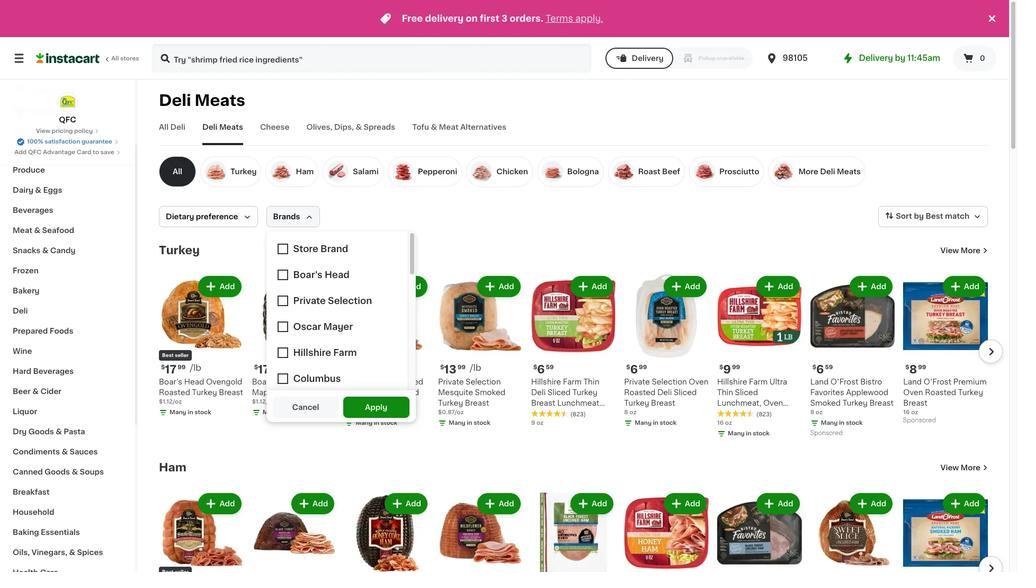 Task type: vqa. For each thing, say whether or not it's contained in the screenshot.
Delivery inside button
yes



Task type: describe. For each thing, give the bounding box(es) containing it.
0 vertical spatial ham
[[296, 168, 314, 175]]

dry goods & pasta link
[[6, 422, 129, 442]]

add qfc advantage card to save link
[[14, 148, 121, 157]]

liquor link
[[6, 402, 129, 422]]

all inside group
[[173, 168, 182, 175]]

frozen link
[[6, 261, 129, 281]]

wine
[[13, 348, 32, 355]]

hard
[[13, 368, 31, 375]]

seafood
[[42, 227, 74, 234]]

sort
[[896, 213, 913, 220]]

private selection oven roasted deli sliced turkey breast 8 oz
[[624, 378, 709, 415]]

on
[[466, 14, 478, 23]]

more deli meats link
[[769, 156, 866, 187]]

16 oz
[[718, 420, 732, 426]]

turkey up lunchmeat
[[573, 389, 598, 396]]

limited time offer region
[[0, 0, 986, 37]]

satisfaction
[[45, 139, 80, 145]]

turkey right turkey 'icon'
[[231, 168, 257, 175]]

more deli meats
[[799, 168, 861, 175]]

$ 6 99
[[627, 364, 647, 375]]

cancel
[[292, 404, 319, 411]]

1 vertical spatial beverages
[[33, 368, 74, 375]]

pepper
[[345, 389, 372, 396]]

canned
[[13, 468, 43, 476]]

6 for land o'frost bistro favorites applewood smoked turkey breast
[[817, 364, 824, 375]]

all of 9 group
[[159, 156, 200, 187]]

hillshire farm thin deli sliced turkey breast lunchmeat oven roasted turkey breast
[[531, 378, 611, 428]]

$ 17 99 /lb
[[161, 363, 201, 375]]

1 vertical spatial meats
[[219, 123, 243, 131]]

tofu & meat alternatives
[[412, 123, 507, 131]]

farm for 9
[[749, 378, 768, 386]]

sponsored badge image for 8
[[904, 418, 936, 424]]

8 for private selection oven roasted deli sliced turkey breast
[[624, 409, 628, 415]]

smoked for land o'frost bistro favorites applewood smoked turkey breast
[[811, 399, 841, 407]]

breakfast
[[13, 489, 50, 496]]

deli inside all deli link
[[170, 123, 185, 131]]

turkey inside boar's head honey maple turkey breast $1.12/oz
[[277, 389, 302, 396]]

$ 6 59 for land o'frost bistro favorites applewood smoked turkey breast
[[813, 364, 833, 375]]

roast beef
[[638, 168, 680, 175]]

free delivery on first 3 orders. terms apply.
[[402, 14, 603, 23]]

stock for oven
[[660, 420, 677, 426]]

many in stock for land o'frost bistro favorites applewood smoked turkey breast
[[821, 420, 863, 426]]

bologna image
[[542, 161, 563, 182]]

household link
[[6, 502, 129, 523]]

turkey inside boar's head ovengold roasted turkey breast $1.12/oz
[[192, 389, 217, 396]]

snacks
[[13, 247, 40, 254]]

foods
[[50, 328, 73, 335]]

99 for 6
[[639, 364, 647, 370]]

stock for bistro
[[846, 420, 863, 426]]

$ 6 59 for hillshire farm thin deli sliced turkey breast lunchmeat oven roasted turkey breast
[[533, 364, 554, 375]]

selection for roasted
[[652, 378, 687, 386]]

breast inside private selection mesquite smoked turkey breast $0.87/oz
[[465, 399, 489, 407]]

head for roasted
[[184, 378, 204, 386]]

olives, dips, & spreads link
[[307, 122, 395, 145]]

recipes
[[30, 108, 61, 115]]

& left pasta
[[56, 428, 62, 436]]

& left eggs
[[35, 187, 41, 194]]

mill
[[374, 389, 387, 396]]

turkey down dietary
[[159, 245, 200, 256]]

roasted inside land o'frost premium oven roasted turkey breast 16 oz
[[925, 389, 957, 396]]

applewood
[[847, 389, 889, 396]]

more deli meats image
[[773, 161, 795, 182]]

frozen
[[13, 267, 39, 275]]

1 horizontal spatial meat
[[439, 123, 459, 131]]

oz inside land o'frost bistro favorites applewood smoked turkey breast 8 oz
[[816, 409, 823, 415]]

spices
[[77, 549, 103, 556]]

turkey inside the hillshire farm ultra thin sliced lunchmeat, oven roasted turkey
[[751, 410, 776, 417]]

thin inside the hillshire farm ultra thin sliced lunchmeat, oven roasted turkey
[[718, 389, 733, 396]]

item carousel region for ham
[[144, 487, 1003, 572]]

candy
[[50, 247, 76, 254]]

view for turkey
[[941, 247, 959, 254]]

many in stock for boar's head ovengold roasted turkey breast
[[170, 409, 211, 415]]

private for private selection oven roasted deli sliced turkey breast
[[624, 378, 650, 386]]

lunchmeat,
[[718, 399, 762, 407]]

13
[[444, 364, 457, 375]]

prosciutto
[[720, 168, 760, 175]]

beer & cider link
[[6, 382, 129, 402]]

turkey inside private selection oven roasted deli sliced turkey breast 8 oz
[[624, 399, 649, 407]]

instacart logo image
[[36, 52, 100, 65]]

item carousel region for turkey
[[144, 270, 1003, 444]]

& left "candy"
[[42, 247, 48, 254]]

1 vertical spatial 16
[[718, 420, 724, 426]]

$ inside $ 6 99
[[627, 364, 630, 370]]

delivery button
[[605, 48, 673, 69]]

cheese link
[[260, 122, 290, 145]]

best match
[[926, 213, 970, 220]]

deli inside deli meats link
[[202, 123, 218, 131]]

many in stock for boar's head honey maple turkey breast
[[263, 409, 304, 415]]

household
[[13, 509, 54, 516]]

$1.12/oz for boar's head ovengold roasted turkey breast
[[159, 399, 182, 405]]

1 horizontal spatial 9
[[724, 364, 731, 375]]

o'frost for applewood
[[831, 378, 859, 386]]

prosciutto link
[[689, 156, 764, 187]]

free
[[402, 14, 423, 23]]

snacks & candy link
[[6, 241, 129, 261]]

add qfc advantage card to save
[[14, 149, 114, 155]]

breast inside land o'frost bistro favorites applewood smoked turkey breast 8 oz
[[870, 399, 894, 407]]

roast beef image
[[613, 161, 634, 182]]

in for boar's head honey maple turkey breast
[[281, 409, 286, 415]]

0 horizontal spatial 9
[[531, 420, 535, 426]]

terms apply. link
[[546, 14, 603, 23]]

salami link
[[323, 156, 384, 187]]

0 horizontal spatial ham
[[159, 462, 186, 473]]

99 for 13
[[458, 364, 466, 370]]

apply button
[[343, 397, 409, 418]]

vinegars,
[[32, 549, 67, 556]]

roasted inside boar's head ovengold roasted turkey breast $1.12/oz
[[159, 389, 190, 396]]

add inside the add qfc advantage card to save link
[[14, 149, 27, 155]]

oven inside hillshire farm thin deli sliced turkey breast lunchmeat oven roasted turkey breast
[[531, 410, 551, 417]]

boar's for boar's head cracked pepper mill smoked turkey breast
[[345, 378, 369, 386]]

salami image
[[328, 161, 349, 182]]

in for boar's head ovengold roasted turkey breast
[[188, 409, 193, 415]]

produce
[[13, 166, 45, 174]]

stock down the hillshire farm ultra thin sliced lunchmeat, oven roasted turkey on the bottom of page
[[753, 431, 770, 436]]

$ 13 99
[[440, 364, 466, 375]]

view pricing policy
[[36, 128, 93, 134]]

/lb inside $ 17 99 /lb
[[190, 363, 201, 372]]

roasted inside private selection oven roasted deli sliced turkey breast 8 oz
[[624, 389, 656, 396]]

deli inside hillshire farm thin deli sliced turkey breast lunchmeat oven roasted turkey breast
[[531, 389, 546, 396]]

1 vertical spatial turkey link
[[159, 244, 200, 257]]

turkey inside land o'frost premium oven roasted turkey breast 16 oz
[[959, 389, 984, 396]]

99 for 9
[[732, 364, 740, 370]]

dips,
[[334, 123, 354, 131]]

recipes link
[[6, 101, 129, 122]]

oz inside private selection oven roasted deli sliced turkey breast 8 oz
[[630, 409, 637, 415]]

16 inside land o'frost premium oven roasted turkey breast 16 oz
[[904, 409, 910, 415]]

service type group
[[605, 48, 753, 69]]

head for maple
[[277, 378, 297, 386]]

tofu & meat alternatives link
[[412, 122, 507, 145]]

many for private selection mesquite smoked turkey breast
[[449, 420, 466, 426]]

oven inside the hillshire farm ultra thin sliced lunchmeat, oven roasted turkey
[[764, 399, 783, 407]]

baking essentials link
[[6, 523, 129, 543]]

orders.
[[510, 14, 544, 23]]

pepperoni image
[[393, 161, 414, 182]]

$ inside the $ 8 99
[[906, 364, 910, 370]]

hard beverages link
[[6, 361, 129, 382]]

hillshire for 6
[[531, 378, 561, 386]]

farm for 6
[[563, 378, 582, 386]]

it
[[47, 86, 52, 94]]

dietary preference
[[166, 213, 238, 220]]

100%
[[27, 139, 43, 145]]

hillshire farm ultra thin sliced lunchmeat, oven roasted turkey
[[718, 378, 788, 417]]

delivery by 11:45am link
[[842, 52, 941, 65]]

canned goods & soups
[[13, 468, 104, 476]]

chicken
[[497, 168, 528, 175]]

pepperoni
[[418, 168, 457, 175]]

more for ham
[[961, 464, 981, 471]]

view for ham
[[941, 464, 959, 471]]

breast inside boar's head ovengold roasted turkey breast $1.12/oz
[[219, 389, 243, 396]]

advantage
[[43, 149, 75, 155]]

preference
[[196, 213, 238, 220]]

deli inside private selection oven roasted deli sliced turkey breast 8 oz
[[658, 389, 672, 396]]

all for all stores
[[111, 56, 119, 61]]

roast
[[638, 168, 661, 175]]

qfc link
[[57, 92, 78, 125]]

2 vertical spatial meats
[[837, 168, 861, 175]]

$1.12/oz for boar's head honey maple turkey breast
[[252, 399, 275, 405]]

oils, vinegars, & spices
[[13, 549, 103, 556]]

5 $ from the left
[[533, 364, 537, 370]]

17 for /lb
[[165, 364, 177, 375]]

condiments & sauces
[[13, 448, 98, 456]]

7 $ from the left
[[813, 364, 817, 370]]

in for boar's head cracked pepper mill smoked turkey breast
[[374, 420, 379, 426]]

bakery link
[[6, 281, 129, 301]]

many down 16 oz
[[728, 431, 745, 436]]

head for pepper
[[370, 378, 390, 386]]

& right beer on the bottom of the page
[[33, 388, 39, 395]]

8 for land o'frost bistro favorites applewood smoked turkey breast
[[811, 409, 815, 415]]

land for favorites
[[811, 378, 829, 386]]

boar's head honey maple turkey breast $1.12/oz
[[252, 378, 328, 405]]

goods for dry
[[28, 428, 54, 436]]

all stores link
[[36, 43, 140, 73]]

policy
[[74, 128, 93, 134]]

thin inside hillshire farm thin deli sliced turkey breast lunchmeat oven roasted turkey breast
[[584, 378, 600, 386]]

turkey inside private selection mesquite smoked turkey breast $0.87/oz
[[438, 399, 463, 407]]

in down lunchmeat,
[[746, 431, 752, 436]]

apply
[[365, 404, 387, 411]]

(823) for 6
[[571, 412, 586, 417]]

100% satisfaction guarantee
[[27, 139, 112, 145]]

private selection mesquite smoked turkey breast $0.87/oz
[[438, 378, 506, 415]]

59 for hillshire farm thin deli sliced turkey breast lunchmeat oven roasted turkey breast
[[546, 364, 554, 370]]

many in stock down 16 oz
[[728, 431, 770, 436]]

smoked for boar's head cracked pepper mill smoked turkey breast
[[389, 389, 419, 396]]

Best match Sort by field
[[879, 206, 988, 227]]

breast inside boar's head cracked pepper mill smoked turkey breast $1.12/oz
[[372, 399, 396, 407]]

view more link for ham
[[941, 462, 988, 473]]

by for delivery
[[895, 54, 906, 62]]

land for oven
[[904, 378, 922, 386]]

in for private selection oven roasted deli sliced turkey breast
[[653, 420, 659, 426]]

9 oz
[[531, 420, 544, 426]]

ham image
[[270, 161, 292, 182]]



Task type: locate. For each thing, give the bounding box(es) containing it.
2 17 from the left
[[258, 364, 270, 375]]

0 vertical spatial sponsored badge image
[[904, 418, 936, 424]]

many in stock for private selection mesquite smoked turkey breast
[[449, 420, 491, 426]]

0 horizontal spatial by
[[895, 54, 906, 62]]

smoked inside land o'frost bistro favorites applewood smoked turkey breast 8 oz
[[811, 399, 841, 407]]

best left the match
[[926, 213, 944, 220]]

0 horizontal spatial farm
[[563, 378, 582, 386]]

1 vertical spatial ham link
[[159, 461, 186, 474]]

1 horizontal spatial o'frost
[[924, 378, 952, 386]]

buy it again link
[[6, 79, 129, 101]]

many in stock for boar's head cracked pepper mill smoked turkey breast
[[356, 420, 398, 426]]

deli
[[159, 93, 191, 108], [170, 123, 185, 131], [202, 123, 218, 131], [820, 168, 836, 175], [13, 307, 28, 315], [531, 389, 546, 396], [658, 389, 672, 396]]

prepared foods
[[13, 328, 73, 335]]

product group containing 8
[[904, 274, 988, 426]]

boar's down $ 17 99 /lb
[[159, 378, 182, 386]]

0 vertical spatial beverages
[[13, 207, 53, 214]]

all
[[111, 56, 119, 61], [159, 123, 169, 131], [173, 168, 182, 175]]

2 horizontal spatial sliced
[[735, 389, 758, 396]]

$0.87/oz
[[438, 409, 464, 415]]

1 horizontal spatial land
[[904, 378, 922, 386]]

1 vertical spatial thin
[[718, 389, 733, 396]]

stock down boar's head ovengold roasted turkey breast $1.12/oz
[[195, 409, 211, 415]]

in down private selection oven roasted deli sliced turkey breast 8 oz
[[653, 420, 659, 426]]

roasted down $ 6 99 on the right
[[624, 389, 656, 396]]

0 horizontal spatial meat
[[13, 227, 32, 234]]

1 99 from the left
[[178, 364, 186, 370]]

head left honey
[[277, 378, 297, 386]]

(823) for 9
[[757, 412, 772, 417]]

many in stock down apply button
[[356, 420, 398, 426]]

2 59 from the left
[[825, 364, 833, 370]]

maple
[[252, 389, 275, 396]]

1 selection from the left
[[466, 378, 501, 386]]

roasted down $ 17 99 /lb
[[159, 389, 190, 396]]

1 vertical spatial qfc
[[28, 149, 42, 155]]

2 6 from the left
[[630, 364, 638, 375]]

hillshire down $ 9 99
[[718, 378, 747, 386]]

1 horizontal spatial private
[[624, 378, 650, 386]]

$17.99 per pound element up honey
[[252, 363, 337, 377]]

delivery
[[425, 14, 464, 23]]

in down boar's head honey maple turkey breast $1.12/oz on the left bottom
[[281, 409, 286, 415]]

sponsored badge image
[[904, 418, 936, 424], [811, 430, 843, 437]]

$ up maple
[[254, 364, 258, 370]]

best for best seller
[[162, 353, 174, 358]]

Search field
[[153, 45, 591, 72]]

best left the seller on the bottom left of the page
[[162, 353, 174, 358]]

sponsored badge image down land o'frost premium oven roasted turkey breast 16 oz
[[904, 418, 936, 424]]

turkey up the $0.87/oz
[[438, 399, 463, 407]]

$ inside $ 17 99 /lb
[[161, 364, 165, 370]]

99 inside $ 13 99
[[458, 364, 466, 370]]

boar's inside boar's head ovengold roasted turkey breast $1.12/oz
[[159, 378, 182, 386]]

chicken link
[[466, 156, 533, 187]]

brands
[[273, 213, 300, 220]]

99 up the hillshire farm ultra thin sliced lunchmeat, oven roasted turkey on the bottom of page
[[732, 364, 740, 370]]

$1.12/oz inside boar's head cracked pepper mill smoked turkey breast $1.12/oz
[[345, 409, 368, 415]]

turkey down lunchmeat
[[586, 410, 611, 417]]

$ up hillshire farm thin deli sliced turkey breast lunchmeat oven roasted turkey breast
[[533, 364, 537, 370]]

0 horizontal spatial 59
[[546, 364, 554, 370]]

add
[[14, 149, 27, 155], [220, 283, 235, 290], [406, 283, 421, 290], [499, 283, 514, 290], [592, 283, 607, 290], [685, 283, 701, 290], [778, 283, 794, 290], [871, 283, 887, 290], [964, 283, 980, 290], [220, 500, 235, 508], [313, 500, 328, 508], [406, 500, 421, 508], [499, 500, 514, 508], [592, 500, 607, 508], [685, 500, 701, 508], [778, 500, 794, 508], [871, 500, 887, 508], [964, 500, 980, 508]]

99 for 17
[[178, 364, 186, 370]]

roasted inside the hillshire farm ultra thin sliced lunchmeat, oven roasted turkey
[[718, 410, 749, 417]]

dietary preference button
[[159, 206, 258, 227]]

3 sliced from the left
[[674, 389, 697, 396]]

roasted down premium
[[925, 389, 957, 396]]

1 horizontal spatial hillshire
[[718, 378, 747, 386]]

in down boar's head ovengold roasted turkey breast $1.12/oz
[[188, 409, 193, 415]]

2 /lb from the left
[[470, 363, 481, 372]]

produce link
[[6, 160, 129, 180]]

again
[[54, 86, 75, 94]]

stock for ovengold
[[195, 409, 211, 415]]

lunchmeat
[[557, 399, 600, 407]]

boar's for boar's head honey maple turkey breast
[[252, 378, 275, 386]]

private inside private selection oven roasted deli sliced turkey breast 8 oz
[[624, 378, 650, 386]]

1 vertical spatial 9
[[531, 420, 535, 426]]

product group
[[159, 274, 244, 419], [252, 274, 337, 419], [345, 274, 430, 430], [438, 274, 523, 430], [531, 274, 616, 428], [624, 274, 709, 430], [718, 274, 802, 440], [811, 274, 895, 439], [904, 274, 988, 426], [159, 491, 244, 572], [252, 491, 337, 572], [345, 491, 430, 572], [438, 491, 523, 572], [531, 491, 616, 572], [624, 491, 709, 572], [718, 491, 802, 572], [811, 491, 895, 572], [904, 491, 988, 572]]

99 up land o'frost premium oven roasted turkey breast 16 oz
[[919, 364, 927, 370]]

farm inside hillshire farm thin deli sliced turkey breast lunchmeat oven roasted turkey breast
[[563, 378, 582, 386]]

0 vertical spatial item carousel region
[[144, 270, 1003, 444]]

1 horizontal spatial $ 6 59
[[813, 364, 833, 375]]

59 up hillshire farm thin deli sliced turkey breast lunchmeat oven roasted turkey breast
[[546, 364, 554, 370]]

view more link
[[941, 245, 988, 256], [941, 462, 988, 473]]

1 /lb from the left
[[190, 363, 201, 372]]

0 vertical spatial view
[[36, 128, 50, 134]]

o'frost down the $ 8 99
[[924, 378, 952, 386]]

essentials
[[41, 529, 80, 536]]

all for all deli
[[159, 123, 169, 131]]

by inside field
[[914, 213, 924, 220]]

2 hillshire from the left
[[531, 378, 561, 386]]

hillshire for 9
[[718, 378, 747, 386]]

1 vertical spatial by
[[914, 213, 924, 220]]

hillshire up lunchmeat
[[531, 378, 561, 386]]

2 land from the left
[[904, 378, 922, 386]]

view inside view pricing policy link
[[36, 128, 50, 134]]

3
[[502, 14, 508, 23]]

1 horizontal spatial 17
[[258, 364, 270, 375]]

2 view more link from the top
[[941, 462, 988, 473]]

item carousel region containing add
[[144, 487, 1003, 572]]

in down land o'frost bistro favorites applewood smoked turkey breast 8 oz
[[839, 420, 845, 426]]

1 vertical spatial deli meats
[[202, 123, 243, 131]]

$ up mesquite
[[440, 364, 444, 370]]

$13.99 per pound element
[[438, 363, 523, 377]]

delivery for delivery
[[632, 55, 664, 62]]

0 horizontal spatial sponsored badge image
[[811, 430, 843, 437]]

breakfast link
[[6, 482, 129, 502]]

2 private from the left
[[624, 378, 650, 386]]

$ inside $ 9 99
[[720, 364, 724, 370]]

6
[[537, 364, 545, 375], [630, 364, 638, 375], [817, 364, 824, 375]]

beverages link
[[6, 200, 129, 220]]

buy
[[30, 86, 45, 94]]

3 head from the left
[[370, 378, 390, 386]]

oz
[[630, 409, 637, 415], [816, 409, 823, 415], [912, 409, 919, 415], [725, 420, 732, 426], [537, 420, 544, 426]]

many in stock down boar's head honey maple turkey breast $1.12/oz on the left bottom
[[263, 409, 304, 415]]

roasted
[[159, 389, 190, 396], [624, 389, 656, 396], [925, 389, 957, 396], [718, 410, 749, 417], [553, 410, 584, 417]]

all deli
[[159, 123, 185, 131]]

2 boar's from the left
[[252, 378, 275, 386]]

many for land o'frost bistro favorites applewood smoked turkey breast
[[821, 420, 838, 426]]

0 horizontal spatial $1.12/oz
[[159, 399, 182, 405]]

spreads
[[364, 123, 395, 131]]

pricing
[[52, 128, 73, 134]]

all link
[[159, 156, 196, 187]]

1 vertical spatial all
[[159, 123, 169, 131]]

1 horizontal spatial sliced
[[674, 389, 697, 396]]

premium
[[954, 378, 987, 386]]

$ inside $ 13 99
[[440, 364, 444, 370]]

1 horizontal spatial selection
[[652, 378, 687, 386]]

$ 6 59 up favorites
[[813, 364, 833, 375]]

product group containing 13
[[438, 274, 523, 430]]

land down the $ 8 99
[[904, 378, 922, 386]]

1 head from the left
[[184, 378, 204, 386]]

&
[[356, 123, 362, 131], [431, 123, 437, 131], [35, 187, 41, 194], [34, 227, 40, 234], [42, 247, 48, 254], [33, 388, 39, 395], [56, 428, 62, 436], [62, 448, 68, 456], [72, 468, 78, 476], [69, 549, 75, 556]]

by left "11:45am"
[[895, 54, 906, 62]]

in down apply button
[[374, 420, 379, 426]]

beverages down dairy & eggs on the top left of the page
[[13, 207, 53, 214]]

roasted inside hillshire farm thin deli sliced turkey breast lunchmeat oven roasted turkey breast
[[553, 410, 584, 417]]

1 horizontal spatial qfc
[[59, 116, 76, 123]]

land inside land o'frost premium oven roasted turkey breast 16 oz
[[904, 378, 922, 386]]

favorites
[[811, 389, 845, 396]]

99 inside the $ 8 99
[[919, 364, 927, 370]]

$1.12/oz inside boar's head honey maple turkey breast $1.12/oz
[[252, 399, 275, 405]]

1 horizontal spatial ham
[[296, 168, 314, 175]]

in down private selection mesquite smoked turkey breast $0.87/oz
[[467, 420, 473, 426]]

turkey inside land o'frost bistro favorites applewood smoked turkey breast 8 oz
[[843, 399, 868, 407]]

by for sort
[[914, 213, 924, 220]]

2 $17.99 per pound element from the left
[[252, 363, 337, 377]]

item carousel region containing 17
[[144, 270, 1003, 444]]

in for land o'frost bistro favorites applewood smoked turkey breast
[[839, 420, 845, 426]]

$1.12/oz down pepper
[[345, 409, 368, 415]]

roasted up 16 oz
[[718, 410, 749, 417]]

private
[[438, 378, 464, 386], [624, 378, 650, 386]]

1 view more from the top
[[941, 247, 981, 254]]

many down favorites
[[821, 420, 838, 426]]

2 sliced from the left
[[548, 389, 571, 396]]

1 horizontal spatial ham link
[[266, 156, 319, 187]]

best inside item carousel region
[[162, 353, 174, 358]]

2 farm from the left
[[563, 378, 582, 386]]

6 for hillshire farm thin deli sliced turkey breast lunchmeat oven roasted turkey breast
[[537, 364, 545, 375]]

2 (823) from the left
[[571, 412, 586, 417]]

oven inside land o'frost premium oven roasted turkey breast 16 oz
[[904, 389, 924, 396]]

$17.99 per pound element for ovengold
[[159, 363, 244, 377]]

o'frost up favorites
[[831, 378, 859, 386]]

cheese
[[260, 123, 290, 131]]

meat up "snacks"
[[13, 227, 32, 234]]

many for boar's head honey maple turkey breast
[[263, 409, 279, 415]]

private down $ 6 99 on the right
[[624, 378, 650, 386]]

honey
[[299, 378, 324, 386]]

1 horizontal spatial 8
[[811, 409, 815, 415]]

$ 6 59 up hillshire farm thin deli sliced turkey breast lunchmeat oven roasted turkey breast
[[533, 364, 554, 375]]

2 $ from the left
[[440, 364, 444, 370]]

2 o'frost from the left
[[924, 378, 952, 386]]

59
[[546, 364, 554, 370], [825, 364, 833, 370]]

2 item carousel region from the top
[[144, 487, 1003, 572]]

meat & seafood link
[[6, 220, 129, 241]]

best for best match
[[926, 213, 944, 220]]

1 vertical spatial ham
[[159, 462, 186, 473]]

many in stock for private selection oven roasted deli sliced turkey breast
[[635, 420, 677, 426]]

sliced for 9
[[735, 389, 758, 396]]

1 view more link from the top
[[941, 245, 988, 256]]

1 o'frost from the left
[[831, 378, 859, 386]]

$ up favorites
[[813, 364, 817, 370]]

& right dips,
[[356, 123, 362, 131]]

1 sliced from the left
[[735, 389, 758, 396]]

4 99 from the left
[[639, 364, 647, 370]]

1 6 from the left
[[537, 364, 545, 375]]

bakery
[[13, 287, 40, 295]]

11:45am
[[908, 54, 941, 62]]

hillshire inside the hillshire farm ultra thin sliced lunchmeat, oven roasted turkey
[[718, 378, 747, 386]]

beverages up cider
[[33, 368, 74, 375]]

hillshire
[[718, 378, 747, 386], [531, 378, 561, 386]]

/lb up boar's head ovengold roasted turkey breast $1.12/oz
[[190, 363, 201, 372]]

stock for cracked
[[381, 420, 398, 426]]

1 vertical spatial view
[[941, 247, 959, 254]]

17 inside $ 17 99 /lb
[[165, 364, 177, 375]]

oven
[[689, 378, 709, 386], [904, 389, 924, 396], [764, 399, 783, 407], [531, 410, 551, 417]]

1 59 from the left
[[546, 364, 554, 370]]

qfc logo image
[[57, 92, 78, 112]]

17 down best seller
[[165, 364, 177, 375]]

1 vertical spatial best
[[162, 353, 174, 358]]

farm inside the hillshire farm ultra thin sliced lunchmeat, oven roasted turkey
[[749, 378, 768, 386]]

99 up private selection oven roasted deli sliced turkey breast 8 oz
[[639, 364, 647, 370]]

2 view more from the top
[[941, 464, 981, 471]]

stock down land o'frost bistro favorites applewood smoked turkey breast 8 oz
[[846, 420, 863, 426]]

sliced for 6
[[548, 389, 571, 396]]

item carousel region
[[144, 270, 1003, 444], [144, 487, 1003, 572]]

0 vertical spatial best
[[926, 213, 944, 220]]

2 horizontal spatial all
[[173, 168, 182, 175]]

0 vertical spatial ham link
[[266, 156, 319, 187]]

& right tofu
[[431, 123, 437, 131]]

boar's up pepper
[[345, 378, 369, 386]]

stock for mesquite
[[474, 420, 491, 426]]

private up mesquite
[[438, 378, 464, 386]]

0 horizontal spatial turkey link
[[159, 244, 200, 257]]

$ up lunchmeat,
[[720, 364, 724, 370]]

0 vertical spatial turkey link
[[200, 156, 261, 187]]

view more for turkey
[[941, 247, 981, 254]]

1 horizontal spatial 16
[[904, 409, 910, 415]]

0 vertical spatial 9
[[724, 364, 731, 375]]

$ 8 99
[[906, 364, 927, 375]]

0 horizontal spatial ham link
[[159, 461, 186, 474]]

boar's inside boar's head cracked pepper mill smoked turkey breast $1.12/oz
[[345, 378, 369, 386]]

head
[[184, 378, 204, 386], [277, 378, 297, 386], [370, 378, 390, 386]]

$ up private selection oven roasted deli sliced turkey breast 8 oz
[[627, 364, 630, 370]]

8 inside private selection oven roasted deli sliced turkey breast 8 oz
[[624, 409, 628, 415]]

dietary
[[166, 213, 194, 220]]

6 up favorites
[[817, 364, 824, 375]]

farm up lunchmeat
[[563, 378, 582, 386]]

many in stock down boar's head ovengold roasted turkey breast $1.12/oz
[[170, 409, 211, 415]]

5 99 from the left
[[919, 364, 927, 370]]

2 vertical spatial view
[[941, 464, 959, 471]]

1 horizontal spatial 59
[[825, 364, 833, 370]]

1 17 from the left
[[165, 364, 177, 375]]

many for private selection oven roasted deli sliced turkey breast
[[635, 420, 652, 426]]

many down boar's head ovengold roasted turkey breast $1.12/oz
[[170, 409, 186, 415]]

1 vertical spatial sponsored badge image
[[811, 430, 843, 437]]

prosciutto image
[[694, 161, 715, 182]]

1 vertical spatial item carousel region
[[144, 487, 1003, 572]]

59 up favorites
[[825, 364, 833, 370]]

$ up land o'frost premium oven roasted turkey breast 16 oz
[[906, 364, 910, 370]]

turkey link
[[200, 156, 261, 187], [159, 244, 200, 257]]

hillshire inside hillshire farm thin deli sliced turkey breast lunchmeat oven roasted turkey breast
[[531, 378, 561, 386]]

many for boar's head cracked pepper mill smoked turkey breast
[[356, 420, 373, 426]]

1 horizontal spatial boar's
[[252, 378, 275, 386]]

0 vertical spatial by
[[895, 54, 906, 62]]

alternatives
[[461, 123, 507, 131]]

1 horizontal spatial smoked
[[475, 389, 506, 396]]

all left turkey 'icon'
[[173, 168, 182, 175]]

$17.99 per pound element for honey
[[252, 363, 337, 377]]

3 $ from the left
[[720, 364, 724, 370]]

turkey image
[[205, 161, 226, 182]]

0 horizontal spatial hillshire
[[531, 378, 561, 386]]

0 horizontal spatial all
[[111, 56, 119, 61]]

head inside boar's head cracked pepper mill smoked turkey breast $1.12/oz
[[370, 378, 390, 386]]

17 for 17
[[258, 364, 270, 375]]

$ down best seller
[[161, 364, 165, 370]]

turkey link down deli meats link
[[200, 156, 261, 187]]

0 horizontal spatial /lb
[[190, 363, 201, 372]]

all up 'all' link
[[159, 123, 169, 131]]

head inside boar's head ovengold roasted turkey breast $1.12/oz
[[184, 378, 204, 386]]

1 horizontal spatial sponsored badge image
[[904, 418, 936, 424]]

1 hillshire from the left
[[718, 378, 747, 386]]

turkey down lunchmeat,
[[751, 410, 776, 417]]

/lb
[[190, 363, 201, 372], [470, 363, 481, 372]]

selection inside private selection mesquite smoked turkey breast $0.87/oz
[[466, 378, 501, 386]]

canned goods & soups link
[[6, 462, 129, 482]]

4 $ from the left
[[254, 364, 258, 370]]

product group containing 9
[[718, 274, 802, 440]]

goods for canned
[[45, 468, 70, 476]]

& left sauces
[[62, 448, 68, 456]]

lists link
[[6, 122, 129, 143]]

stock for honey
[[288, 409, 304, 415]]

goods
[[28, 428, 54, 436], [45, 468, 70, 476]]

$17.99 per pound element
[[159, 363, 244, 377], [252, 363, 337, 377], [345, 363, 430, 377]]

1 horizontal spatial by
[[914, 213, 924, 220]]

in for private selection mesquite smoked turkey breast
[[467, 420, 473, 426]]

private for private selection mesquite smoked turkey breast
[[438, 378, 464, 386]]

wine link
[[6, 341, 129, 361]]

2 horizontal spatial $1.12/oz
[[345, 409, 368, 415]]

0 horizontal spatial 6
[[537, 364, 545, 375]]

1 $ 6 59 from the left
[[533, 364, 554, 375]]

turkey down $ 6 99 on the right
[[624, 399, 649, 407]]

breast inside private selection oven roasted deli sliced turkey breast 8 oz
[[651, 399, 676, 407]]

qfc up view pricing policy link at the top of the page
[[59, 116, 76, 123]]

$1.12/oz down maple
[[252, 399, 275, 405]]

selection inside private selection oven roasted deli sliced turkey breast 8 oz
[[652, 378, 687, 386]]

many down the $0.87/oz
[[449, 420, 466, 426]]

smoked down cracked
[[389, 389, 419, 396]]

ham link
[[266, 156, 319, 187], [159, 461, 186, 474]]

98105
[[783, 54, 808, 62]]

$1.12/oz inside boar's head ovengold roasted turkey breast $1.12/oz
[[159, 399, 182, 405]]

stock down apply button
[[381, 420, 398, 426]]

o'frost inside land o'frost premium oven roasted turkey breast 16 oz
[[924, 378, 952, 386]]

99 inside $ 17 99 /lb
[[178, 364, 186, 370]]

1 horizontal spatial thin
[[718, 389, 733, 396]]

0 horizontal spatial qfc
[[28, 149, 42, 155]]

save
[[100, 149, 114, 155]]

many down private selection oven roasted deli sliced turkey breast 8 oz
[[635, 420, 652, 426]]

0 horizontal spatial land
[[811, 378, 829, 386]]

0 horizontal spatial private
[[438, 378, 464, 386]]

apply.
[[576, 14, 603, 23]]

0 horizontal spatial 17
[[165, 364, 177, 375]]

1 horizontal spatial (823)
[[757, 412, 772, 417]]

0 horizontal spatial delivery
[[632, 55, 664, 62]]

& left soups
[[72, 468, 78, 476]]

1 (823) from the left
[[757, 412, 772, 417]]

2 vertical spatial all
[[173, 168, 182, 175]]

★★★★★
[[718, 410, 755, 417], [718, 410, 755, 417], [531, 410, 568, 417], [531, 410, 568, 417]]

1 horizontal spatial /lb
[[470, 363, 481, 372]]

deli link
[[6, 301, 129, 321]]

0 vertical spatial deli meats
[[159, 93, 245, 108]]

many down 'apply' in the left bottom of the page
[[356, 420, 373, 426]]

1 item carousel region from the top
[[144, 270, 1003, 444]]

$ inside $ 17
[[254, 364, 258, 370]]

salami
[[353, 168, 379, 175]]

$17.99 per pound element up boar's head ovengold roasted turkey breast $1.12/oz
[[159, 363, 244, 377]]

8 up land o'frost premium oven roasted turkey breast 16 oz
[[910, 364, 917, 375]]

selection for smoked
[[466, 378, 501, 386]]

0 vertical spatial goods
[[28, 428, 54, 436]]

8 $ from the left
[[906, 364, 910, 370]]

baking
[[13, 529, 39, 536]]

roast beef link
[[608, 156, 685, 187]]

0 vertical spatial thin
[[584, 378, 600, 386]]

/lb inside $13.99 per pound element
[[470, 363, 481, 372]]

0 vertical spatial view more link
[[941, 245, 988, 256]]

turkey inside boar's head cracked pepper mill smoked turkey breast $1.12/oz
[[345, 399, 370, 407]]

turkey
[[231, 168, 257, 175], [159, 245, 200, 256], [192, 389, 217, 396], [277, 389, 302, 396], [573, 389, 598, 396], [959, 389, 984, 396], [438, 399, 463, 407], [345, 399, 370, 407], [624, 399, 649, 407], [843, 399, 868, 407], [751, 410, 776, 417], [586, 410, 611, 417]]

0 horizontal spatial $ 6 59
[[533, 364, 554, 375]]

land
[[811, 378, 829, 386], [904, 378, 922, 386]]

0 horizontal spatial sliced
[[548, 389, 571, 396]]

$1.12/oz down $ 17 99 /lb
[[159, 399, 182, 405]]

smoked down $13.99 per pound element
[[475, 389, 506, 396]]

6 for private selection oven roasted deli sliced turkey breast
[[630, 364, 638, 375]]

many down maple
[[263, 409, 279, 415]]

1 horizontal spatial head
[[277, 378, 297, 386]]

& left spices
[[69, 549, 75, 556]]

0 vertical spatial more
[[799, 168, 819, 175]]

sponsored badge image for 6
[[811, 430, 843, 437]]

2 vertical spatial more
[[961, 464, 981, 471]]

$ 17
[[254, 364, 270, 375]]

mesquite
[[438, 389, 473, 396]]

2 horizontal spatial smoked
[[811, 399, 841, 407]]

None search field
[[152, 43, 592, 73]]

99 inside $ 9 99
[[732, 364, 740, 370]]

0 horizontal spatial (823)
[[571, 412, 586, 417]]

o'frost for roasted
[[924, 378, 952, 386]]

delivery inside delivery button
[[632, 55, 664, 62]]

1 boar's from the left
[[159, 378, 182, 386]]

1 $ from the left
[[161, 364, 165, 370]]

breast inside land o'frost premium oven roasted turkey breast 16 oz
[[904, 399, 928, 407]]

private inside private selection mesquite smoked turkey breast $0.87/oz
[[438, 378, 464, 386]]

1 $17.99 per pound element from the left
[[159, 363, 244, 377]]

0 vertical spatial qfc
[[59, 116, 76, 123]]

hard beverages
[[13, 368, 74, 375]]

snacks & candy
[[13, 247, 76, 254]]

sliced inside private selection oven roasted deli sliced turkey breast 8 oz
[[674, 389, 697, 396]]

0 horizontal spatial best
[[162, 353, 174, 358]]

prepared
[[13, 328, 48, 335]]

1 horizontal spatial 6
[[630, 364, 638, 375]]

boar's for boar's head ovengold roasted turkey breast
[[159, 378, 182, 386]]

many for boar's head ovengold roasted turkey breast
[[170, 409, 186, 415]]

lists
[[30, 129, 48, 136]]

0 horizontal spatial 16
[[718, 420, 724, 426]]

delivery inside delivery by 11:45am link
[[859, 54, 893, 62]]

stock down private selection oven roasted deli sliced turkey breast 8 oz
[[660, 420, 677, 426]]

turkey link down dietary
[[159, 244, 200, 257]]

99 for 8
[[919, 364, 927, 370]]

oven inside private selection oven roasted deli sliced turkey breast 8 oz
[[689, 378, 709, 386]]

1 private from the left
[[438, 378, 464, 386]]

2 head from the left
[[277, 378, 297, 386]]

match
[[945, 213, 970, 220]]

delivery
[[859, 54, 893, 62], [632, 55, 664, 62]]

o'frost inside land o'frost bistro favorites applewood smoked turkey breast 8 oz
[[831, 378, 859, 386]]

oz inside land o'frost premium oven roasted turkey breast 16 oz
[[912, 409, 919, 415]]

1 horizontal spatial farm
[[749, 378, 768, 386]]

roasted down lunchmeat
[[553, 410, 584, 417]]

3 boar's from the left
[[345, 378, 369, 386]]

boar's inside boar's head honey maple turkey breast $1.12/oz
[[252, 378, 275, 386]]

pasta
[[64, 428, 85, 436]]

sliced inside the hillshire farm ultra thin sliced lunchmeat, oven roasted turkey
[[735, 389, 758, 396]]

card
[[77, 149, 91, 155]]

3 6 from the left
[[817, 364, 824, 375]]

6 up hillshire farm thin deli sliced turkey breast lunchmeat oven roasted turkey breast
[[537, 364, 545, 375]]

16 down the $ 8 99
[[904, 409, 910, 415]]

2 selection from the left
[[652, 378, 687, 386]]

breast inside boar's head honey maple turkey breast $1.12/oz
[[304, 389, 328, 396]]

2 horizontal spatial head
[[370, 378, 390, 386]]

6 $ from the left
[[627, 364, 630, 370]]

smoked inside boar's head cracked pepper mill smoked turkey breast $1.12/oz
[[389, 389, 419, 396]]

0 horizontal spatial boar's
[[159, 378, 182, 386]]

smoked down favorites
[[811, 399, 841, 407]]

2 $ 6 59 from the left
[[813, 364, 833, 375]]

99 inside $ 6 99
[[639, 364, 647, 370]]

3 $17.99 per pound element from the left
[[345, 363, 430, 377]]

head up mill
[[370, 378, 390, 386]]

head inside boar's head honey maple turkey breast $1.12/oz
[[277, 378, 297, 386]]

1 horizontal spatial $1.12/oz
[[252, 399, 275, 405]]

1 vertical spatial goods
[[45, 468, 70, 476]]

land o'frost bistro favorites applewood smoked turkey breast 8 oz
[[811, 378, 894, 415]]

1 farm from the left
[[749, 378, 768, 386]]

oils, vinegars, & spices link
[[6, 543, 129, 563]]

0 vertical spatial meats
[[195, 93, 245, 108]]

59 for land o'frost bistro favorites applewood smoked turkey breast
[[825, 364, 833, 370]]

$
[[161, 364, 165, 370], [440, 364, 444, 370], [720, 364, 724, 370], [254, 364, 258, 370], [533, 364, 537, 370], [627, 364, 630, 370], [813, 364, 817, 370], [906, 364, 910, 370]]

99 right 13
[[458, 364, 466, 370]]

chicken image
[[471, 161, 492, 182]]

1 vertical spatial view more
[[941, 464, 981, 471]]

stock
[[195, 409, 211, 415], [288, 409, 304, 415], [474, 420, 491, 426], [381, 420, 398, 426], [660, 420, 677, 426], [846, 420, 863, 426], [753, 431, 770, 436]]

land inside land o'frost bistro favorites applewood smoked turkey breast 8 oz
[[811, 378, 829, 386]]

2 horizontal spatial 8
[[910, 364, 917, 375]]

view more link for turkey
[[941, 245, 988, 256]]

0 vertical spatial meat
[[439, 123, 459, 131]]

by right sort
[[914, 213, 924, 220]]

(823) down lunchmeat
[[571, 412, 586, 417]]

0 horizontal spatial thin
[[584, 378, 600, 386]]

dairy & eggs
[[13, 187, 62, 194]]

1 horizontal spatial all
[[159, 123, 169, 131]]

3 99 from the left
[[732, 364, 740, 370]]

0 horizontal spatial o'frost
[[831, 378, 859, 386]]

turkey down applewood
[[843, 399, 868, 407]]

more for turkey
[[961, 247, 981, 254]]

sort by
[[896, 213, 924, 220]]

smoked inside private selection mesquite smoked turkey breast $0.87/oz
[[475, 389, 506, 396]]

best inside field
[[926, 213, 944, 220]]

dry goods & pasta
[[13, 428, 85, 436]]

2 99 from the left
[[458, 364, 466, 370]]

farm
[[749, 378, 768, 386], [563, 378, 582, 386]]

beer & cider
[[13, 388, 61, 395]]

view
[[36, 128, 50, 134], [941, 247, 959, 254], [941, 464, 959, 471]]

8 inside land o'frost bistro favorites applewood smoked turkey breast 8 oz
[[811, 409, 815, 415]]

sliced inside hillshire farm thin deli sliced turkey breast lunchmeat oven roasted turkey breast
[[548, 389, 571, 396]]

17 up maple
[[258, 364, 270, 375]]

meats
[[195, 93, 245, 108], [219, 123, 243, 131], [837, 168, 861, 175]]

goods down the condiments & sauces at the bottom left of page
[[45, 468, 70, 476]]

deli inside more deli meats link
[[820, 168, 836, 175]]

0 vertical spatial 16
[[904, 409, 910, 415]]

1 horizontal spatial turkey link
[[200, 156, 261, 187]]

view more for ham
[[941, 464, 981, 471]]

1 horizontal spatial $17.99 per pound element
[[252, 363, 337, 377]]

soups
[[80, 468, 104, 476]]

1 vertical spatial meat
[[13, 227, 32, 234]]

deli meats link
[[202, 122, 243, 145]]

1 land from the left
[[811, 378, 829, 386]]

& left the seafood
[[34, 227, 40, 234]]

$17.99 per pound element for cracked
[[345, 363, 430, 377]]

delivery for delivery by 11:45am
[[859, 54, 893, 62]]

brands button
[[266, 206, 320, 227]]



